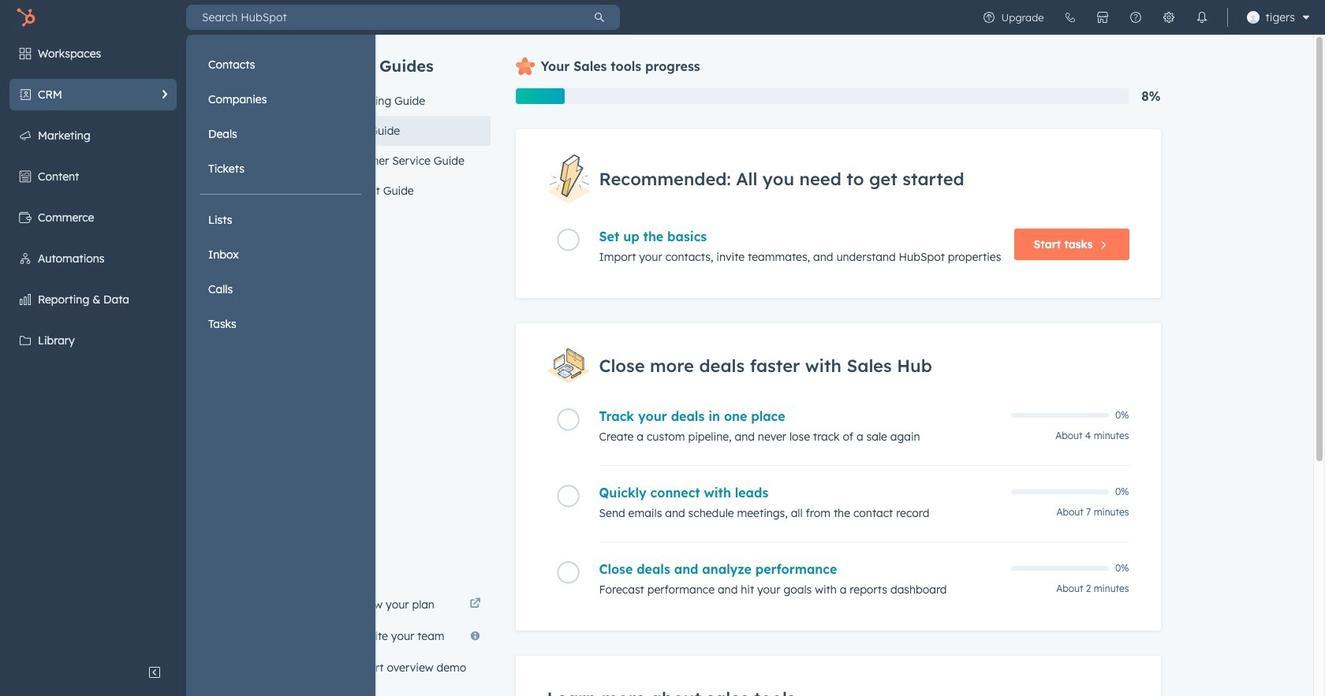 Task type: describe. For each thing, give the bounding box(es) containing it.
howard n/a image
[[1247, 11, 1260, 24]]

settings image
[[1163, 11, 1176, 24]]

2 link opens in a new window image from the top
[[470, 599, 481, 611]]

Search HubSpot search field
[[186, 5, 579, 30]]

user guides element
[[329, 35, 490, 206]]

help image
[[1130, 11, 1142, 24]]

notifications image
[[1196, 11, 1209, 24]]

marketplaces image
[[1097, 11, 1109, 24]]



Task type: vqa. For each thing, say whether or not it's contained in the screenshot.
Marketplaces icon
yes



Task type: locate. For each thing, give the bounding box(es) containing it.
link opens in a new window image
[[470, 596, 481, 615], [470, 599, 481, 611]]

1 link opens in a new window image from the top
[[470, 596, 481, 615]]

progress bar
[[516, 88, 565, 104]]

menu
[[973, 0, 1316, 35], [0, 35, 376, 697], [200, 49, 361, 340]]



